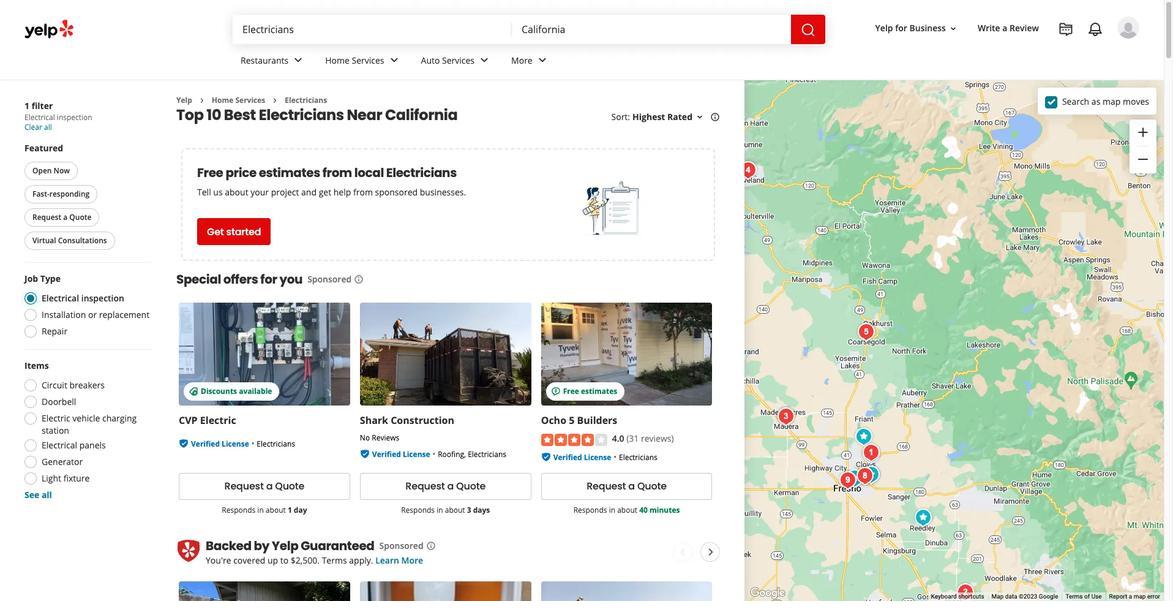 Task type: vqa. For each thing, say whether or not it's contained in the screenshot.
the left 'Sponsored'
yes



Task type: describe. For each thing, give the bounding box(es) containing it.
1 horizontal spatial electric
[[200, 414, 236, 427]]

free estimates link
[[541, 303, 713, 406]]

keyboard shortcuts button
[[932, 593, 985, 601]]

16 chevron right v2 image for electricians
[[270, 95, 280, 105]]

covered
[[234, 554, 266, 566]]

16 discount available v2 image
[[189, 387, 199, 397]]

fast-
[[32, 189, 49, 199]]

request up 'responds in about 1 day'
[[225, 479, 264, 493]]

featured group
[[22, 142, 152, 252]]

shark construction image
[[859, 463, 884, 487]]

16 chevron right v2 image for home services
[[197, 95, 207, 105]]

us
[[213, 187, 223, 198]]

none field find
[[243, 23, 502, 36]]

home services inside business categories element
[[325, 54, 384, 66]]

estimates inside free price estimates from local electricians tell us about your project and get help from sponsored businesses.
[[259, 164, 320, 182]]

pie fuerza image
[[836, 468, 861, 493]]

16 chevron down v2 image
[[695, 112, 705, 122]]

1 vertical spatial home
[[212, 95, 234, 105]]

a for the request a quote button underneath fast-responding button
[[63, 212, 68, 222]]

see
[[25, 489, 39, 501]]

keyboard shortcuts
[[932, 593, 985, 600]]

none field near
[[522, 23, 782, 36]]

discounts available
[[201, 386, 272, 397]]

request a quote for the request a quote button over the responds in about 3 days
[[406, 479, 486, 493]]

reviews)
[[641, 433, 674, 444]]

responds for ocho 5 builders
[[574, 505, 608, 515]]

request a quote button down fast-responding button
[[25, 208, 99, 227]]

sponsored
[[375, 187, 418, 198]]

days
[[473, 505, 490, 515]]

user actions element
[[866, 15, 1157, 91]]

generator
[[42, 456, 83, 467]]

best
[[224, 105, 256, 125]]

sandhu technologies image
[[954, 580, 978, 601]]

license for shark construction
[[403, 449, 430, 460]]

a for "write a review" link
[[1003, 22, 1008, 34]]

responds in about 3 days
[[401, 505, 490, 515]]

businesses.
[[420, 187, 466, 198]]

0 horizontal spatial verified
[[191, 439, 220, 449]]

1 in from the left
[[258, 505, 264, 515]]

job type
[[25, 273, 61, 284]]

about for responds in about 40 minutes
[[618, 505, 638, 515]]

all inside option group
[[42, 489, 52, 501]]

electrical inspection
[[42, 292, 124, 304]]

free for estimates
[[563, 386, 580, 397]]

light
[[42, 472, 61, 484]]

verified license for shark construction
[[372, 449, 430, 460]]

1 vertical spatial from
[[353, 187, 373, 198]]

replacement
[[99, 309, 150, 320]]

breakers
[[70, 379, 105, 391]]

more inside "link"
[[512, 54, 533, 66]]

0 horizontal spatial home services link
[[212, 95, 265, 105]]

day
[[294, 505, 307, 515]]

see all button
[[25, 489, 52, 501]]

previous image
[[676, 545, 691, 559]]

to
[[280, 554, 289, 566]]

electric vehicle charging station
[[42, 412, 137, 436]]

map
[[992, 593, 1004, 600]]

Near text field
[[522, 23, 782, 36]]

data
[[1006, 593, 1018, 600]]

campanella electric image
[[854, 320, 879, 344]]

terms of use link
[[1066, 593, 1103, 600]]

local
[[355, 164, 384, 182]]

rated
[[668, 111, 693, 123]]

minutes
[[650, 505, 680, 515]]

use
[[1092, 593, 1103, 600]]

4 star rating image
[[541, 434, 608, 446]]

services for 24 chevron down v2 image within the auto services link
[[442, 54, 475, 66]]

jv electric image
[[859, 463, 884, 487]]

verified license for ocho 5 builders
[[554, 452, 612, 462]]

search image
[[801, 22, 816, 37]]

request up responds in about 40 minutes
[[587, 479, 626, 493]]

request up the responds in about 3 days
[[406, 479, 445, 493]]

responds for shark construction
[[401, 505, 435, 515]]

charging
[[102, 412, 137, 424]]

a for the request a quote button above responds in about 40 minutes
[[629, 479, 635, 493]]

virtual
[[32, 235, 56, 246]]

verified license button for shark construction
[[372, 448, 430, 460]]

responds in about 40 minutes
[[574, 505, 680, 515]]

get
[[207, 225, 224, 239]]

a for the request a quote button over the responds in about 3 days
[[448, 479, 454, 493]]

16 verified v2 image for roofing, electricians
[[360, 449, 370, 459]]

inspection inside option group
[[81, 292, 124, 304]]

next image
[[704, 545, 719, 559]]

16 info v2 image for special offers for you
[[354, 275, 364, 284]]

virtual consultations button
[[25, 232, 115, 250]]

get started
[[207, 225, 261, 239]]

now
[[54, 165, 70, 176]]

free price estimates from local electricians tell us about your project and get help from sponsored businesses.
[[197, 164, 466, 198]]

yelp for yelp for business
[[876, 22, 894, 34]]

more link
[[502, 44, 560, 80]]

home inside business categories element
[[325, 54, 350, 66]]

0 horizontal spatial verified license
[[191, 439, 249, 449]]

16 chevron down v2 image
[[949, 24, 959, 33]]

top
[[176, 105, 204, 125]]

search
[[1063, 95, 1090, 107]]

10
[[207, 105, 221, 125]]

gomez electric image
[[774, 404, 799, 429]]

all inside 1 filter electrical inspection clear all
[[44, 122, 52, 132]]

auto services link
[[411, 44, 502, 80]]

repair
[[42, 325, 67, 337]]

0 horizontal spatial home services
[[212, 95, 265, 105]]

discounts available link
[[179, 303, 350, 406]]

0 horizontal spatial from
[[323, 164, 352, 182]]

cvp
[[179, 414, 198, 427]]

keyboard
[[932, 593, 957, 600]]

notifications image
[[1089, 22, 1103, 37]]

write a review link
[[974, 17, 1045, 39]]

egli electric image
[[911, 505, 936, 530]]

quote for the request a quote button above responds in about 40 minutes
[[638, 479, 667, 493]]

report a map error link
[[1110, 593, 1161, 600]]

featured
[[25, 142, 63, 154]]

electrical inside 1 filter electrical inspection clear all
[[25, 112, 55, 123]]

tell
[[197, 187, 211, 198]]

sort:
[[612, 111, 630, 123]]

40
[[640, 505, 648, 515]]

map region
[[591, 57, 1174, 601]]

Find text field
[[243, 23, 502, 36]]

light fixture
[[42, 472, 90, 484]]

marks handyman service image
[[853, 464, 878, 488]]

you're covered up to $2,500. terms apply. learn more
[[206, 554, 423, 566]]

help
[[334, 187, 351, 198]]

0 horizontal spatial services
[[236, 95, 265, 105]]

(31
[[627, 433, 639, 444]]

price
[[226, 164, 257, 182]]

no
[[360, 433, 370, 443]]

16 info v2 image
[[711, 112, 721, 122]]

near
[[347, 105, 382, 125]]

error
[[1148, 593, 1161, 600]]

yelp for business button
[[871, 17, 964, 39]]

shortcuts
[[959, 593, 985, 600]]

belmont's electric image
[[853, 464, 878, 488]]

a for the request a quote button on top of 'responds in about 1 day'
[[266, 479, 273, 493]]

map for moves
[[1103, 95, 1121, 107]]

see all
[[25, 489, 52, 501]]

in for ocho 5 builders
[[609, 505, 616, 515]]

responds in about 1 day
[[222, 505, 307, 515]]

gomez electric image
[[774, 404, 799, 429]]

virtual consultations
[[32, 235, 107, 246]]

projects image
[[1059, 22, 1074, 37]]

1 horizontal spatial home services link
[[316, 44, 411, 80]]



Task type: locate. For each thing, give the bounding box(es) containing it.
1 vertical spatial electrical
[[42, 292, 79, 304]]

in left the 40
[[609, 505, 616, 515]]

16 info v2 image
[[354, 275, 364, 284], [426, 541, 436, 551]]

16 verified v2 image
[[541, 452, 551, 462]]

home services link down find text field
[[316, 44, 411, 80]]

or
[[88, 309, 97, 320]]

1 vertical spatial sponsored
[[380, 540, 424, 551]]

and
[[301, 187, 317, 198]]

about inside free price estimates from local electricians tell us about your project and get help from sponsored businesses.
[[225, 187, 249, 198]]

installation
[[42, 309, 86, 320]]

type
[[40, 273, 61, 284]]

terms left the of
[[1066, 593, 1084, 600]]

0 horizontal spatial 1
[[25, 100, 29, 112]]

free inside free price estimates from local electricians tell us about your project and get help from sponsored businesses.
[[197, 164, 223, 182]]

request a quote up responds in about 40 minutes
[[587, 479, 667, 493]]

responds left the 40
[[574, 505, 608, 515]]

a up 'responds in about 1 day'
[[266, 479, 273, 493]]

1 horizontal spatial yelp
[[876, 22, 894, 34]]

group
[[1130, 119, 1157, 173]]

16 verified v2 image
[[179, 439, 189, 449], [360, 449, 370, 459]]

request a quote for the request a quote button above responds in about 40 minutes
[[587, 479, 667, 493]]

0 horizontal spatial sponsored
[[308, 274, 352, 285]]

inspection
[[57, 112, 92, 123], [81, 292, 124, 304]]

1 24 chevron down v2 image from the left
[[291, 53, 306, 68]]

shark
[[360, 414, 388, 427]]

backed
[[206, 537, 252, 554]]

home right top
[[212, 95, 234, 105]]

2 responds from the left
[[401, 505, 435, 515]]

station
[[42, 425, 69, 436]]

2 in from the left
[[437, 505, 443, 515]]

electrical
[[25, 112, 55, 123], [42, 292, 79, 304], [42, 439, 77, 451]]

home services link down restaurants
[[212, 95, 265, 105]]

sponsored for backed by yelp guaranteed
[[380, 540, 424, 551]]

electric inside the electric vehicle charging station
[[42, 412, 70, 424]]

inspection right clear all link
[[57, 112, 92, 123]]

report
[[1110, 593, 1128, 600]]

1 responds from the left
[[222, 505, 256, 515]]

services right 10
[[236, 95, 265, 105]]

2 horizontal spatial services
[[442, 54, 475, 66]]

0 vertical spatial home services link
[[316, 44, 411, 80]]

pine mountian lake electric image
[[736, 158, 761, 183]]

1 horizontal spatial estimates
[[581, 386, 618, 397]]

1 horizontal spatial 16 info v2 image
[[426, 541, 436, 551]]

business
[[910, 22, 947, 34]]

1 vertical spatial free
[[563, 386, 580, 397]]

ocho 5 builders link
[[541, 414, 618, 427]]

cro handyman service welding & brazing image
[[843, 466, 867, 491]]

16 chevron right v2 image
[[197, 95, 207, 105], [270, 95, 280, 105]]

request a quote
[[32, 212, 92, 222], [225, 479, 305, 493], [406, 479, 486, 493], [587, 479, 667, 493]]

responding
[[49, 189, 90, 199]]

0 vertical spatial all
[[44, 122, 52, 132]]

about left day
[[266, 505, 286, 515]]

request a quote button up responds in about 40 minutes
[[541, 473, 713, 500]]

electrical down filter
[[25, 112, 55, 123]]

roofing,
[[438, 449, 466, 460]]

0 vertical spatial yelp
[[876, 22, 894, 34]]

project
[[271, 187, 299, 198]]

quote for the request a quote button on top of 'responds in about 1 day'
[[275, 479, 305, 493]]

0 horizontal spatial none field
[[243, 23, 502, 36]]

nolan p. image
[[1118, 17, 1140, 39]]

yelp inside button
[[876, 22, 894, 34]]

1 horizontal spatial 24 chevron down v2 image
[[535, 53, 550, 68]]

license for ocho 5 builders
[[584, 452, 612, 462]]

2 horizontal spatial verified
[[554, 452, 582, 462]]

0 horizontal spatial electric
[[42, 412, 70, 424]]

verified down reviews
[[372, 449, 401, 460]]

0 vertical spatial home services
[[325, 54, 384, 66]]

0 horizontal spatial free
[[197, 164, 223, 182]]

1 left day
[[288, 505, 292, 515]]

0 horizontal spatial for
[[261, 271, 277, 288]]

1 vertical spatial home services link
[[212, 95, 265, 105]]

a inside group
[[63, 212, 68, 222]]

0 horizontal spatial estimates
[[259, 164, 320, 182]]

up
[[268, 554, 278, 566]]

0 vertical spatial more
[[512, 54, 533, 66]]

$2,500.
[[291, 554, 320, 566]]

16 verified v2 image for electricians
[[179, 439, 189, 449]]

1 vertical spatial estimates
[[581, 386, 618, 397]]

top 10 best electricians near california
[[176, 105, 458, 125]]

24 chevron down v2 image for restaurants
[[291, 53, 306, 68]]

option group containing items
[[21, 360, 152, 501]]

0 horizontal spatial more
[[402, 554, 423, 566]]

request a quote button up 'responds in about 1 day'
[[179, 473, 350, 500]]

a up the responds in about 3 days
[[448, 479, 454, 493]]

all right see
[[42, 489, 52, 501]]

0 horizontal spatial responds
[[222, 505, 256, 515]]

©2023
[[1020, 593, 1038, 600]]

1 vertical spatial for
[[261, 271, 277, 288]]

a right the write
[[1003, 22, 1008, 34]]

0 vertical spatial sponsored
[[308, 274, 352, 285]]

services right auto
[[442, 54, 475, 66]]

2 vertical spatial electrical
[[42, 439, 77, 451]]

verified down cvp electric
[[191, 439, 220, 449]]

ocho 5 builders
[[541, 414, 618, 427]]

1 vertical spatial home services
[[212, 95, 265, 105]]

1 horizontal spatial terms
[[1066, 593, 1084, 600]]

3 responds from the left
[[574, 505, 608, 515]]

services for 24 chevron down v2 image corresponding to home services
[[352, 54, 384, 66]]

quote up the 40
[[638, 479, 667, 493]]

in left the 3 on the bottom left
[[437, 505, 443, 515]]

learn
[[376, 554, 399, 566]]

highest
[[633, 111, 666, 123]]

yelp
[[876, 22, 894, 34], [176, 95, 192, 105]]

in for shark construction
[[437, 505, 443, 515]]

from up the help
[[323, 164, 352, 182]]

about right the us
[[225, 187, 249, 198]]

california
[[385, 105, 458, 125]]

24 chevron down v2 image for auto services
[[477, 53, 492, 68]]

about for responds in about 1 day
[[266, 505, 286, 515]]

verified license button for ocho 5 builders
[[554, 451, 612, 462]]

google image
[[748, 585, 789, 601]]

a right the report at right bottom
[[1130, 593, 1133, 600]]

circuit
[[42, 379, 67, 391]]

0 vertical spatial inspection
[[57, 112, 92, 123]]

review
[[1010, 22, 1040, 34]]

offers
[[223, 271, 258, 288]]

2 horizontal spatial verified license button
[[554, 451, 612, 462]]

cvp electric image
[[852, 425, 876, 449]]

report a map error
[[1110, 593, 1161, 600]]

0 horizontal spatial 16 chevron right v2 image
[[197, 95, 207, 105]]

yelp for yelp link
[[176, 95, 192, 105]]

quote for the request a quote button underneath fast-responding button
[[69, 212, 92, 222]]

0 horizontal spatial 24 chevron down v2 image
[[291, 53, 306, 68]]

0 horizontal spatial yelp
[[176, 95, 192, 105]]

1 vertical spatial inspection
[[81, 292, 124, 304]]

sponsored right the you
[[308, 274, 352, 285]]

0 horizontal spatial 16 info v2 image
[[354, 275, 364, 284]]

electrical for electrical panels
[[42, 439, 77, 451]]

1 24 chevron down v2 image from the left
[[387, 53, 402, 68]]

electric up the station
[[42, 412, 70, 424]]

1 vertical spatial option group
[[21, 360, 152, 501]]

1 vertical spatial all
[[42, 489, 52, 501]]

ocho
[[541, 414, 567, 427]]

from down local
[[353, 187, 373, 198]]

yelp left 10
[[176, 95, 192, 105]]

about left the 3 on the bottom left
[[445, 505, 465, 515]]

2 24 chevron down v2 image from the left
[[535, 53, 550, 68]]

electrical panels
[[42, 439, 106, 451]]

highest rated
[[633, 111, 693, 123]]

home down find text field
[[325, 54, 350, 66]]

shark construction link
[[360, 414, 455, 427]]

16 info v2 image for backed by yelp guaranteed
[[426, 541, 436, 551]]

request inside featured group
[[32, 212, 61, 222]]

free estimates
[[563, 386, 618, 397]]

verified license button down 4 star rating image
[[554, 451, 612, 462]]

quote for the request a quote button over the responds in about 3 days
[[457, 479, 486, 493]]

1 vertical spatial 16 verified v2 image
[[360, 449, 370, 459]]

1 horizontal spatial 24 chevron down v2 image
[[477, 53, 492, 68]]

verified for ocho 5 builders
[[554, 452, 582, 462]]

24 chevron down v2 image
[[291, 53, 306, 68], [535, 53, 550, 68]]

zoom in image
[[1137, 125, 1151, 140]]

you're
[[206, 554, 231, 566]]

24 chevron down v2 image right the auto services at the left top of page
[[477, 53, 492, 68]]

verified
[[191, 439, 220, 449], [372, 449, 401, 460], [554, 452, 582, 462]]

0 horizontal spatial map
[[1103, 95, 1121, 107]]

16 chevron right v2 image left electricians link
[[270, 95, 280, 105]]

free price estimates from local electricians image
[[583, 179, 644, 240]]

1 vertical spatial 1
[[288, 505, 292, 515]]

responds up backed
[[222, 505, 256, 515]]

0 vertical spatial 1
[[25, 100, 29, 112]]

shark construction no reviews
[[360, 414, 455, 443]]

license
[[222, 439, 249, 449], [403, 449, 430, 460], [584, 452, 612, 462]]

electricians
[[285, 95, 327, 105], [259, 105, 344, 125], [386, 164, 457, 182], [257, 439, 295, 449], [468, 449, 507, 460], [619, 452, 658, 462]]

None search field
[[233, 15, 828, 44]]

0 vertical spatial for
[[896, 22, 908, 34]]

16 verified v2 image down cvp
[[179, 439, 189, 449]]

0 horizontal spatial home
[[212, 95, 234, 105]]

0 horizontal spatial in
[[258, 505, 264, 515]]

4.0
[[612, 433, 625, 444]]

about left the 40
[[618, 505, 638, 515]]

24 chevron down v2 image inside restaurants link
[[291, 53, 306, 68]]

request up virtual
[[32, 212, 61, 222]]

auto
[[421, 54, 440, 66]]

0 vertical spatial free
[[197, 164, 223, 182]]

sponsored up learn more link
[[380, 540, 424, 551]]

free up tell
[[197, 164, 223, 182]]

option group containing job type
[[21, 273, 152, 341]]

1 vertical spatial more
[[402, 554, 423, 566]]

verified down 4 star rating image
[[554, 452, 582, 462]]

24 chevron down v2 image for more
[[535, 53, 550, 68]]

services down find text field
[[352, 54, 384, 66]]

0 vertical spatial 16 verified v2 image
[[179, 439, 189, 449]]

yelp for business
[[876, 22, 947, 34]]

open
[[32, 165, 52, 176]]

estimates up the project
[[259, 164, 320, 182]]

verified license down reviews
[[372, 449, 430, 460]]

apply.
[[349, 554, 373, 566]]

discounts
[[201, 386, 237, 397]]

more
[[512, 54, 533, 66], [402, 554, 423, 566]]

roofing, electricians
[[438, 449, 507, 460]]

sponsored
[[308, 274, 352, 285], [380, 540, 424, 551]]

all right clear
[[44, 122, 52, 132]]

0 horizontal spatial verified license button
[[191, 438, 249, 449]]

panels
[[79, 439, 106, 451]]

verified license button down reviews
[[372, 448, 430, 460]]

1 vertical spatial 16 info v2 image
[[426, 541, 436, 551]]

responds
[[222, 505, 256, 515], [401, 505, 435, 515], [574, 505, 608, 515]]

2 option group from the top
[[21, 360, 152, 501]]

open now button
[[25, 162, 78, 180]]

1
[[25, 100, 29, 112], [288, 505, 292, 515]]

request a quote for the request a quote button on top of 'responds in about 1 day'
[[225, 479, 305, 493]]

request a quote up the responds in about 3 days
[[406, 479, 486, 493]]

in
[[258, 505, 264, 515], [437, 505, 443, 515], [609, 505, 616, 515]]

1 horizontal spatial home
[[325, 54, 350, 66]]

responds left the 3 on the bottom left
[[401, 505, 435, 515]]

16 verified v2 image down no
[[360, 449, 370, 459]]

0 horizontal spatial 24 chevron down v2 image
[[387, 53, 402, 68]]

2 none field from the left
[[522, 23, 782, 36]]

2 horizontal spatial in
[[609, 505, 616, 515]]

1 horizontal spatial map
[[1134, 593, 1147, 600]]

2 horizontal spatial responds
[[574, 505, 608, 515]]

moves
[[1124, 95, 1150, 107]]

write a review
[[978, 22, 1040, 34]]

1 horizontal spatial responds
[[401, 505, 435, 515]]

1 horizontal spatial in
[[437, 505, 443, 515]]

map right as
[[1103, 95, 1121, 107]]

1 horizontal spatial services
[[352, 54, 384, 66]]

fast-responding
[[32, 189, 90, 199]]

16 free estimates v2 image
[[551, 387, 561, 397]]

terms left the apply.
[[322, 554, 347, 566]]

request a quote for the request a quote button underneath fast-responding button
[[32, 212, 92, 222]]

special
[[176, 271, 221, 288]]

auto services
[[421, 54, 475, 66]]

free for price
[[197, 164, 223, 182]]

highest rated button
[[633, 111, 705, 123]]

None field
[[243, 23, 502, 36], [522, 23, 782, 36]]

16 chevron right v2 image right yelp link
[[197, 95, 207, 105]]

electrical for electrical inspection
[[42, 292, 79, 304]]

1 vertical spatial yelp
[[176, 95, 192, 105]]

24 chevron down v2 image for home services
[[387, 53, 402, 68]]

electricians inside free price estimates from local electricians tell us about your project and get help from sponsored businesses.
[[386, 164, 457, 182]]

electric
[[42, 412, 70, 424], [200, 414, 236, 427]]

yelp left business
[[876, 22, 894, 34]]

verified license down cvp electric
[[191, 439, 249, 449]]

yelp link
[[176, 95, 192, 105]]

verified license down 4 star rating image
[[554, 452, 612, 462]]

1 left filter
[[25, 100, 29, 112]]

restaurants link
[[231, 44, 316, 80]]

0 vertical spatial option group
[[21, 273, 152, 341]]

1 horizontal spatial home services
[[325, 54, 384, 66]]

from
[[323, 164, 352, 182], [353, 187, 373, 198]]

clear
[[25, 122, 42, 132]]

ocho 5 builders image
[[859, 442, 884, 467]]

option group
[[21, 273, 152, 341], [21, 360, 152, 501]]

1 horizontal spatial for
[[896, 22, 908, 34]]

1 option group from the top
[[21, 273, 152, 341]]

24 chevron down v2 image inside "more" "link"
[[535, 53, 550, 68]]

restaurants
[[241, 54, 289, 66]]

quote up the 3 on the bottom left
[[457, 479, 486, 493]]

map data ©2023 google
[[992, 593, 1059, 600]]

inspection up the installation or replacement
[[81, 292, 124, 304]]

request a quote inside featured group
[[32, 212, 92, 222]]

for left the you
[[261, 271, 277, 288]]

0 vertical spatial 16 info v2 image
[[354, 275, 364, 284]]

1 horizontal spatial from
[[353, 187, 373, 198]]

started
[[226, 225, 261, 239]]

fraser construction image
[[859, 441, 884, 465]]

estimates up the builders
[[581, 386, 618, 397]]

sponsored for special offers for you
[[308, 274, 352, 285]]

fast-responding button
[[25, 185, 98, 203]]

0 vertical spatial from
[[323, 164, 352, 182]]

home services down restaurants
[[212, 95, 265, 105]]

verified for shark construction
[[372, 449, 401, 460]]

1 horizontal spatial license
[[403, 449, 430, 460]]

24 chevron down v2 image inside auto services link
[[477, 53, 492, 68]]

3 in from the left
[[609, 505, 616, 515]]

a down fast-responding button
[[63, 212, 68, 222]]

consultations
[[58, 235, 107, 246]]

1 horizontal spatial sponsored
[[380, 540, 424, 551]]

services
[[352, 54, 384, 66], [442, 54, 475, 66], [236, 95, 265, 105]]

0 vertical spatial terms
[[322, 554, 347, 566]]

1 horizontal spatial verified license
[[372, 449, 430, 460]]

for inside yelp for business button
[[896, 22, 908, 34]]

quote up consultations
[[69, 212, 92, 222]]

1 horizontal spatial none field
[[522, 23, 782, 36]]

1 horizontal spatial 1
[[288, 505, 292, 515]]

1 vertical spatial terms
[[1066, 593, 1084, 600]]

quote up day
[[275, 479, 305, 493]]

quote
[[69, 212, 92, 222], [275, 479, 305, 493], [457, 479, 486, 493], [638, 479, 667, 493]]

a up responds in about 40 minutes
[[629, 479, 635, 493]]

1 16 chevron right v2 image from the left
[[197, 95, 207, 105]]

3
[[467, 505, 472, 515]]

electrical down the station
[[42, 439, 77, 451]]

0 horizontal spatial license
[[222, 439, 249, 449]]

request a quote down fast-responding button
[[32, 212, 92, 222]]

2 16 chevron right v2 image from the left
[[270, 95, 280, 105]]

free right 16 free estimates v2 icon
[[563, 386, 580, 397]]

4.0 (31 reviews)
[[612, 433, 674, 444]]

1 vertical spatial map
[[1134, 593, 1147, 600]]

request a quote button up the responds in about 3 days
[[360, 473, 532, 500]]

get started button
[[197, 218, 271, 245]]

cvp electric
[[179, 414, 236, 427]]

clear all link
[[25, 122, 52, 132]]

inspection inside 1 filter electrical inspection clear all
[[57, 112, 92, 123]]

24 chevron down v2 image
[[387, 53, 402, 68], [477, 53, 492, 68]]

for left business
[[896, 22, 908, 34]]

home services down find text field
[[325, 54, 384, 66]]

1 inside 1 filter electrical inspection clear all
[[25, 100, 29, 112]]

request a quote up 'responds in about 1 day'
[[225, 479, 305, 493]]

doorbell
[[42, 396, 76, 407]]

verified license button down cvp electric
[[191, 438, 249, 449]]

1 horizontal spatial free
[[563, 386, 580, 397]]

construction
[[391, 414, 455, 427]]

1 horizontal spatial 16 chevron right v2 image
[[270, 95, 280, 105]]

electrical up installation
[[42, 292, 79, 304]]

0 vertical spatial electrical
[[25, 112, 55, 123]]

google
[[1040, 593, 1059, 600]]

1 horizontal spatial verified license button
[[372, 448, 430, 460]]

special offers for you
[[176, 271, 303, 288]]

backed by yelp guaranteed
[[206, 537, 375, 554]]

2 horizontal spatial license
[[584, 452, 612, 462]]

business categories element
[[231, 44, 1140, 80]]

1 horizontal spatial verified
[[372, 449, 401, 460]]

24 chevron down v2 image left auto
[[387, 53, 402, 68]]

1 horizontal spatial more
[[512, 54, 533, 66]]

1 none field from the left
[[243, 23, 502, 36]]

license down 4 star rating image
[[584, 452, 612, 462]]

as
[[1092, 95, 1101, 107]]

electric down discounts
[[200, 414, 236, 427]]

map left error
[[1134, 593, 1147, 600]]

0 vertical spatial home
[[325, 54, 350, 66]]

license down cvp electric link
[[222, 439, 249, 449]]

0 vertical spatial map
[[1103, 95, 1121, 107]]

job
[[25, 273, 38, 284]]

quote inside featured group
[[69, 212, 92, 222]]

zoom out image
[[1137, 152, 1151, 167]]

2 horizontal spatial verified license
[[554, 452, 612, 462]]

home services link
[[316, 44, 411, 80], [212, 95, 265, 105]]

1 horizontal spatial 16 verified v2 image
[[360, 449, 370, 459]]

0 vertical spatial estimates
[[259, 164, 320, 182]]

in up by
[[258, 505, 264, 515]]

vehicle
[[73, 412, 100, 424]]

0 horizontal spatial 16 verified v2 image
[[179, 439, 189, 449]]

about for responds in about 3 days
[[445, 505, 465, 515]]

license down shark construction no reviews
[[403, 449, 430, 460]]

map for error
[[1134, 593, 1147, 600]]

by
[[254, 537, 270, 554]]

0 horizontal spatial terms
[[322, 554, 347, 566]]

verified license
[[191, 439, 249, 449], [372, 449, 430, 460], [554, 452, 612, 462]]

2 24 chevron down v2 image from the left
[[477, 53, 492, 68]]



